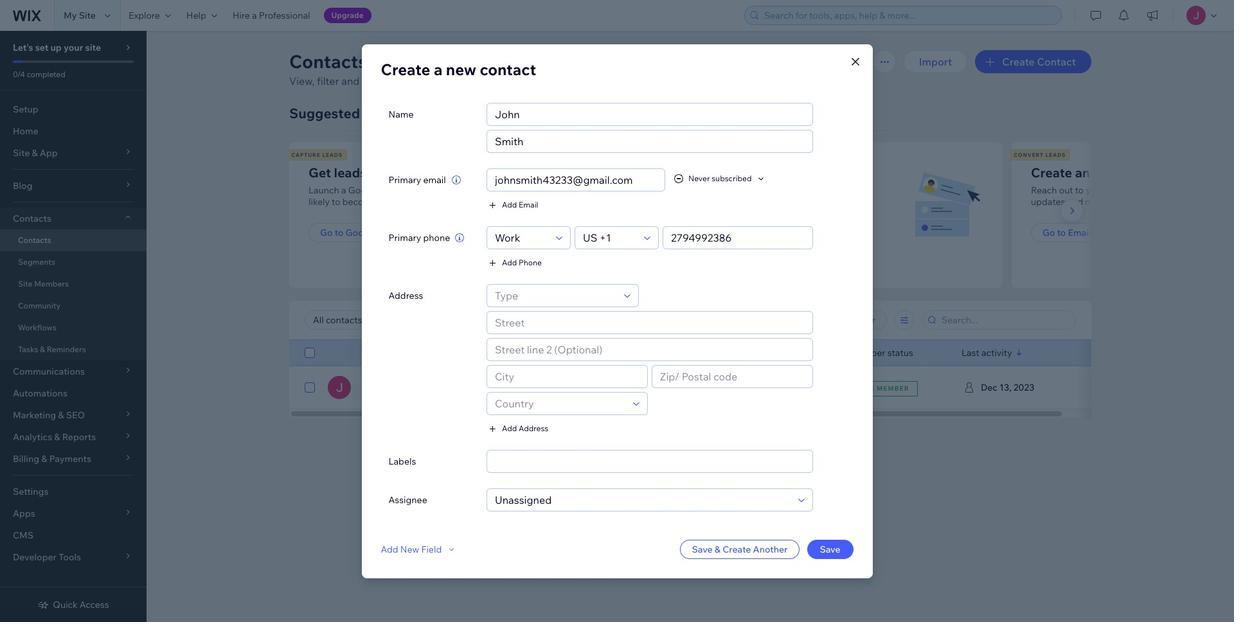 Task type: locate. For each thing, give the bounding box(es) containing it.
tasks & reminders
[[18, 345, 86, 354]]

hire
[[233, 10, 250, 21]]

create contact
[[1003, 55, 1076, 68]]

go down updates
[[1043, 227, 1055, 239]]

your right of
[[428, 75, 450, 87]]

workflows link
[[0, 317, 147, 339]]

site for site member
[[858, 384, 875, 393]]

2 save from the left
[[820, 544, 841, 555]]

a inside grow your contact list add contacts by importing them via gmail or a csv file.
[[859, 185, 864, 196]]

more.
[[1085, 196, 1109, 208]]

Unsaved view field
[[309, 311, 399, 329]]

primary for primary phone
[[389, 232, 421, 243]]

access
[[80, 599, 109, 611]]

go
[[320, 227, 333, 239], [1043, 227, 1055, 239]]

go down likely
[[320, 227, 333, 239]]

2 vertical spatial ads
[[379, 227, 395, 239]]

site inside the sidebar element
[[18, 279, 32, 289]]

create up 'you'
[[381, 59, 430, 79]]

leads. right customers
[[551, 75, 579, 87]]

manage
[[362, 75, 401, 87]]

never subscribed
[[689, 174, 752, 183]]

your up contacts
[[706, 165, 734, 181]]

email up city field
[[514, 347, 537, 359]]

1 horizontal spatial go
[[1043, 227, 1055, 239]]

my
[[64, 10, 77, 21]]

1 horizontal spatial campaign
[[1129, 165, 1190, 181]]

convert
[[1014, 152, 1044, 158]]

help button
[[179, 0, 225, 31]]

last
[[962, 347, 980, 359]]

upgrade
[[331, 10, 364, 20]]

Street field
[[491, 312, 809, 333]]

0 vertical spatial primary
[[389, 174, 421, 185]]

create left the another at the bottom of the page
[[723, 544, 751, 555]]

1 vertical spatial ads
[[381, 185, 397, 196]]

site right "my" at left
[[79, 10, 96, 21]]

customers
[[478, 75, 528, 87]]

with
[[370, 165, 397, 181], [1158, 185, 1176, 196]]

1 horizontal spatial email
[[1093, 165, 1127, 181]]

contacts
[[289, 50, 368, 73], [13, 213, 51, 224], [712, 227, 751, 239], [18, 235, 51, 245]]

add down grow
[[670, 185, 687, 196]]

your down the an
[[1086, 185, 1105, 196]]

to
[[443, 185, 452, 196], [1076, 185, 1084, 196], [332, 196, 340, 208], [335, 227, 344, 239], [1057, 227, 1066, 239]]

import button
[[904, 50, 968, 73]]

contact inside grow your contact list add contacts by importing them via gmail or a csv file.
[[737, 165, 784, 181]]

status
[[888, 347, 914, 359]]

import for import
[[919, 55, 952, 68]]

email inside list
[[1068, 227, 1091, 239]]

add left new
[[381, 544, 398, 555]]

list
[[787, 165, 805, 181]]

0 vertical spatial site
[[79, 10, 96, 21]]

Last name field
[[491, 130, 809, 152]]

2 go from the left
[[1043, 227, 1055, 239]]

leads. right become
[[379, 196, 403, 208]]

your inside grow your contact list add contacts by importing them via gmail or a csv file.
[[706, 165, 734, 181]]

ads left phone
[[379, 227, 395, 239]]

a right of
[[434, 59, 443, 79]]

City field
[[491, 366, 643, 387]]

a down the leads
[[341, 185, 346, 196]]

0 horizontal spatial go
[[320, 227, 333, 239]]

import inside import contacts button
[[682, 227, 710, 239]]

0 horizontal spatial save
[[692, 544, 713, 555]]

go for get
[[320, 227, 333, 239]]

0 vertical spatial with
[[370, 165, 397, 181]]

ads up target
[[447, 165, 472, 181]]

filter
[[854, 314, 876, 326]]

Zip/ Postal code field
[[656, 366, 809, 387]]

1 vertical spatial leads.
[[379, 196, 403, 208]]

get
[[309, 165, 331, 181]]

filter button
[[831, 311, 887, 330]]

hire a professional link
[[225, 0, 318, 31]]

1 leads from the left
[[322, 152, 343, 158]]

your inside the sidebar element
[[64, 42, 83, 53]]

0 vertical spatial campaign
[[1129, 165, 1190, 181]]

import down search for tools, apps, help & more... field
[[919, 55, 952, 68]]

contact right site's
[[480, 59, 536, 79]]

create a new contact
[[381, 59, 536, 79]]

csv
[[670, 196, 688, 208]]

capture leads
[[292, 152, 343, 158]]

add for add new field
[[381, 544, 398, 555]]

to right out
[[1076, 185, 1084, 196]]

0 vertical spatial email
[[519, 200, 539, 210]]

create an email campaign reach out to your subscribers with newsletters, updates and more.
[[1031, 165, 1228, 208]]

ads inside button
[[379, 227, 395, 239]]

1 horizontal spatial import
[[919, 55, 952, 68]]

campaign up subscribers
[[1129, 165, 1190, 181]]

my site
[[64, 10, 96, 21]]

let's set up your site
[[13, 42, 101, 53]]

& for create
[[715, 544, 721, 555]]

contacts view, filter and manage all of your site's customers and leads.
[[289, 50, 582, 87]]

community
[[18, 301, 61, 311]]

0 vertical spatial &
[[40, 345, 45, 354]]

with right subscribers
[[1158, 185, 1176, 196]]

0 vertical spatial leads.
[[551, 75, 579, 87]]

email
[[1093, 165, 1127, 181], [423, 174, 446, 185]]

create inside "button"
[[723, 544, 751, 555]]

campaign inside get leads with google ads launch a google ads campaign to target people likely to become leads.
[[400, 185, 441, 196]]

save inside button
[[820, 544, 841, 555]]

0 horizontal spatial contact
[[480, 59, 536, 79]]

add for add phone
[[502, 258, 517, 267]]

and left more.
[[1068, 196, 1083, 208]]

2 vertical spatial site
[[858, 384, 875, 393]]

1 horizontal spatial and
[[531, 75, 549, 87]]

address up 'unsaved view' field
[[389, 290, 423, 301]]

2 vertical spatial google
[[346, 227, 377, 239]]

1 horizontal spatial contact
[[737, 165, 784, 181]]

member
[[850, 347, 886, 359], [877, 384, 910, 393]]

create for create an email campaign reach out to your subscribers with newsletters, updates and more.
[[1031, 165, 1073, 181]]

campaign left target
[[400, 185, 441, 196]]

& left the another at the bottom of the page
[[715, 544, 721, 555]]

activity
[[982, 347, 1012, 359]]

let's
[[13, 42, 33, 53]]

1 vertical spatial &
[[715, 544, 721, 555]]

1 horizontal spatial save
[[820, 544, 841, 555]]

primary right the leads
[[389, 174, 421, 185]]

0 horizontal spatial site
[[18, 279, 32, 289]]

& inside save & create another "button"
[[715, 544, 721, 555]]

email down email field at the top
[[519, 200, 539, 210]]

your inside contacts view, filter and manage all of your site's customers and leads.
[[428, 75, 450, 87]]

site down segments
[[18, 279, 32, 289]]

member down the status
[[877, 384, 910, 393]]

dec 13, 2023
[[981, 382, 1035, 393]]

2 horizontal spatial and
[[1068, 196, 1083, 208]]

likely
[[309, 196, 330, 208]]

site
[[79, 10, 96, 21], [18, 279, 32, 289], [858, 384, 875, 393]]

convert leads
[[1014, 152, 1066, 158]]

leads right convert
[[1046, 152, 1066, 158]]

site members
[[18, 279, 69, 289]]

0/4 completed
[[13, 69, 65, 79]]

1 horizontal spatial leads.
[[551, 75, 579, 87]]

0 horizontal spatial import
[[682, 227, 710, 239]]

1 horizontal spatial &
[[715, 544, 721, 555]]

2 primary from the top
[[389, 232, 421, 243]]

leads up the get
[[322, 152, 343, 158]]

2 leads from the left
[[1046, 152, 1066, 158]]

import contacts
[[682, 227, 751, 239]]

contacts
[[689, 185, 726, 196]]

0 horizontal spatial leads
[[322, 152, 343, 158]]

& inside tasks & reminders link
[[40, 345, 45, 354]]

save inside "button"
[[692, 544, 713, 555]]

email right the an
[[1093, 165, 1127, 181]]

1 horizontal spatial site
[[79, 10, 96, 21]]

1 horizontal spatial address
[[519, 424, 549, 433]]

None checkbox
[[305, 380, 315, 395]]

None field
[[499, 450, 809, 472], [491, 489, 794, 511], [499, 450, 809, 472], [491, 489, 794, 511]]

completed
[[27, 69, 65, 79]]

with inside get leads with google ads launch a google ads campaign to target people likely to become leads.
[[370, 165, 397, 181]]

create left the contact
[[1003, 55, 1035, 68]]

1 vertical spatial import
[[682, 227, 710, 239]]

your inside the create an email campaign reach out to your subscribers with newsletters, updates and more.
[[1086, 185, 1105, 196]]

1 save from the left
[[692, 544, 713, 555]]

explore
[[129, 10, 160, 21]]

1 vertical spatial primary
[[389, 232, 421, 243]]

0 horizontal spatial address
[[389, 290, 423, 301]]

Email field
[[491, 169, 661, 191]]

create inside button
[[1003, 55, 1035, 68]]

tasks & reminders link
[[0, 339, 147, 361]]

create contact button
[[976, 50, 1092, 73]]

Type field
[[491, 227, 552, 248], [491, 285, 620, 306]]

create up reach
[[1031, 165, 1073, 181]]

1 vertical spatial address
[[519, 424, 549, 433]]

add for add address
[[502, 424, 517, 433]]

1 vertical spatial member
[[877, 384, 910, 393]]

to right likely
[[332, 196, 340, 208]]

contacts inside 'dropdown button'
[[13, 213, 51, 224]]

1 go from the left
[[320, 227, 333, 239]]

0 vertical spatial import
[[919, 55, 952, 68]]

leads for get
[[322, 152, 343, 158]]

0 horizontal spatial leads.
[[379, 196, 403, 208]]

add down people
[[502, 200, 517, 210]]

2 horizontal spatial site
[[858, 384, 875, 393]]

and right customers
[[531, 75, 549, 87]]

add left phone
[[502, 258, 517, 267]]

0 vertical spatial type field
[[491, 227, 552, 248]]

type field down phone
[[491, 285, 620, 306]]

1 vertical spatial site
[[18, 279, 32, 289]]

ads right become
[[381, 185, 397, 196]]

1 vertical spatial with
[[1158, 185, 1176, 196]]

member left the status
[[850, 347, 886, 359]]

None checkbox
[[305, 345, 315, 361]]

labels
[[389, 456, 416, 467]]

grow your contact list add contacts by importing them via gmail or a csv file.
[[670, 165, 864, 208]]

address inside the add address 'button'
[[519, 424, 549, 433]]

google down the leads
[[348, 185, 379, 196]]

email left marketing
[[1068, 227, 1091, 239]]

and right the filter
[[342, 75, 360, 87]]

save button
[[807, 540, 854, 559]]

list containing get leads with google ads
[[287, 142, 1234, 288]]

0 horizontal spatial email
[[423, 174, 446, 185]]

add down country field
[[502, 424, 517, 433]]

settings
[[13, 486, 49, 498]]

contact
[[1037, 55, 1076, 68]]

contact up the importing
[[737, 165, 784, 181]]

Search for tools, apps, help & more... field
[[761, 6, 1058, 24]]

email left target
[[423, 174, 446, 185]]

add inside 'button'
[[502, 424, 517, 433]]

marketing
[[1093, 227, 1137, 239]]

site down member status
[[858, 384, 875, 393]]

0 horizontal spatial campaign
[[400, 185, 441, 196]]

email
[[519, 200, 539, 210], [1068, 227, 1091, 239], [514, 347, 537, 359]]

address down country field
[[519, 424, 549, 433]]

settings link
[[0, 481, 147, 503]]

import down file.
[[682, 227, 710, 239]]

primary for primary email
[[389, 174, 421, 185]]

2023
[[1014, 382, 1035, 393]]

primary left phone
[[389, 232, 421, 243]]

1 vertical spatial type field
[[491, 285, 620, 306]]

with right the leads
[[370, 165, 397, 181]]

1 vertical spatial email
[[1068, 227, 1091, 239]]

go to google ads button
[[309, 223, 407, 242]]

1 vertical spatial contact
[[737, 165, 784, 181]]

add for add email
[[502, 200, 517, 210]]

name
[[389, 108, 414, 120]]

1 horizontal spatial leads
[[1046, 152, 1066, 158]]

& right tasks
[[40, 345, 45, 354]]

type field up the add phone
[[491, 227, 552, 248]]

1 horizontal spatial with
[[1158, 185, 1176, 196]]

0 horizontal spatial &
[[40, 345, 45, 354]]

gmail
[[822, 185, 846, 196]]

1 vertical spatial campaign
[[400, 185, 441, 196]]

0 horizontal spatial with
[[370, 165, 397, 181]]

google down name in the top of the page
[[399, 165, 445, 181]]

list
[[287, 142, 1234, 288]]

create
[[1003, 55, 1035, 68], [381, 59, 430, 79], [1031, 165, 1073, 181], [723, 544, 751, 555]]

a right or
[[859, 185, 864, 196]]

cms link
[[0, 525, 147, 546]]

save & create another button
[[681, 540, 799, 559]]

campaign
[[1129, 165, 1190, 181], [400, 185, 441, 196]]

your
[[64, 42, 83, 53], [428, 75, 450, 87], [706, 165, 734, 181], [1086, 185, 1105, 196]]

members
[[34, 279, 69, 289]]

1 primary from the top
[[389, 174, 421, 185]]

create inside the create an email campaign reach out to your subscribers with newsletters, updates and more.
[[1031, 165, 1073, 181]]

google down become
[[346, 227, 377, 239]]

import for import contacts
[[682, 227, 710, 239]]

save for save
[[820, 544, 841, 555]]

add
[[670, 185, 687, 196], [502, 200, 517, 210], [502, 258, 517, 267], [502, 424, 517, 433], [381, 544, 398, 555]]

google
[[399, 165, 445, 181], [348, 185, 379, 196], [346, 227, 377, 239]]

import inside import button
[[919, 55, 952, 68]]

get leads with google ads launch a google ads campaign to target people likely to become leads.
[[309, 165, 511, 208]]

workflows
[[18, 323, 57, 332]]

your right up
[[64, 42, 83, 53]]



Task type: describe. For each thing, give the bounding box(es) containing it.
quick
[[53, 599, 78, 611]]

go to email marketing
[[1043, 227, 1137, 239]]

create for create contact
[[1003, 55, 1035, 68]]

a right hire
[[252, 10, 257, 21]]

First name field
[[491, 103, 809, 125]]

community link
[[0, 295, 147, 317]]

0 vertical spatial ads
[[447, 165, 472, 181]]

Country field
[[491, 393, 629, 414]]

import contacts button
[[670, 223, 763, 242]]

hire a professional
[[233, 10, 310, 21]]

site member
[[858, 384, 910, 393]]

phone
[[519, 258, 542, 267]]

google inside button
[[346, 227, 377, 239]]

or
[[848, 185, 857, 196]]

to down updates
[[1057, 227, 1066, 239]]

via
[[808, 185, 820, 196]]

launch
[[309, 185, 339, 196]]

save for save & create another
[[692, 544, 713, 555]]

quick access button
[[38, 599, 109, 611]]

Phone field
[[667, 227, 809, 248]]

leads. inside get leads with google ads launch a google ads campaign to target people likely to become leads.
[[379, 196, 403, 208]]

professional
[[259, 10, 310, 21]]

an
[[1075, 165, 1090, 181]]

automations link
[[0, 383, 147, 404]]

out
[[1059, 185, 1074, 196]]

2 vertical spatial email
[[514, 347, 537, 359]]

0 vertical spatial contact
[[480, 59, 536, 79]]

subscribed
[[712, 174, 752, 183]]

primary email
[[389, 174, 446, 185]]

add new field button
[[381, 544, 457, 555]]

field
[[421, 544, 442, 555]]

by
[[728, 185, 738, 196]]

0/4
[[13, 69, 25, 79]]

them
[[784, 185, 806, 196]]

2 type field from the top
[[491, 285, 620, 306]]

1 type field from the top
[[491, 227, 552, 248]]

you
[[385, 105, 409, 122]]

target
[[454, 185, 479, 196]]

contacts
[[687, 152, 721, 158]]

segments
[[18, 257, 55, 267]]

never
[[689, 174, 710, 183]]

contacts link
[[0, 230, 147, 251]]

0 vertical spatial address
[[389, 290, 423, 301]]

contacts inside button
[[712, 227, 751, 239]]

suggested for you
[[289, 105, 409, 122]]

automations
[[13, 388, 67, 399]]

add address button
[[487, 423, 549, 434]]

set
[[35, 42, 48, 53]]

segments link
[[0, 251, 147, 273]]

0 horizontal spatial and
[[342, 75, 360, 87]]

tasks
[[18, 345, 38, 354]]

filter
[[317, 75, 339, 87]]

view,
[[289, 75, 315, 87]]

Code field
[[579, 227, 640, 248]]

add inside grow your contact list add contacts by importing them via gmail or a csv file.
[[670, 185, 687, 196]]

0 vertical spatial google
[[399, 165, 445, 181]]

to down become
[[335, 227, 344, 239]]

to left target
[[443, 185, 452, 196]]

more
[[667, 152, 685, 158]]

add email
[[502, 200, 539, 210]]

go for create
[[1043, 227, 1055, 239]]

setup link
[[0, 98, 147, 120]]

add email button
[[487, 199, 539, 211]]

0 vertical spatial member
[[850, 347, 886, 359]]

all
[[403, 75, 414, 87]]

reach
[[1031, 185, 1057, 196]]

importing
[[740, 185, 782, 196]]

go to email marketing button
[[1031, 223, 1148, 242]]

people
[[481, 185, 511, 196]]

upgrade button
[[324, 8, 371, 23]]

member status
[[850, 347, 914, 359]]

create for create a new contact
[[381, 59, 430, 79]]

contacts button
[[0, 208, 147, 230]]

site members link
[[0, 273, 147, 295]]

site for site members
[[18, 279, 32, 289]]

dec
[[981, 382, 998, 393]]

a inside get leads with google ads launch a google ads campaign to target people likely to become leads.
[[341, 185, 346, 196]]

file.
[[690, 196, 705, 208]]

add address
[[502, 424, 549, 433]]

help
[[186, 10, 206, 21]]

leads
[[334, 165, 367, 181]]

save & create another
[[692, 544, 788, 555]]

cms
[[13, 530, 34, 541]]

reminders
[[47, 345, 86, 354]]

new
[[400, 544, 419, 555]]

Search... field
[[938, 311, 1072, 329]]

leads for create
[[1046, 152, 1066, 158]]

13,
[[1000, 382, 1012, 393]]

leads. inside contacts view, filter and manage all of your site's customers and leads.
[[551, 75, 579, 87]]

assignee
[[389, 494, 427, 506]]

primary phone
[[389, 232, 450, 243]]

1 vertical spatial google
[[348, 185, 379, 196]]

campaign inside the create an email campaign reach out to your subscribers with newsletters, updates and more.
[[1129, 165, 1190, 181]]

to inside the create an email campaign reach out to your subscribers with newsletters, updates and more.
[[1076, 185, 1084, 196]]

get more contacts
[[653, 152, 721, 158]]

newsletters,
[[1178, 185, 1228, 196]]

sidebar element
[[0, 31, 147, 622]]

and inside the create an email campaign reach out to your subscribers with newsletters, updates and more.
[[1068, 196, 1083, 208]]

home
[[13, 125, 38, 137]]

add new field
[[381, 544, 442, 555]]

with inside the create an email campaign reach out to your subscribers with newsletters, updates and more.
[[1158, 185, 1176, 196]]

updates
[[1031, 196, 1066, 208]]

setup
[[13, 104, 38, 115]]

james peterson image
[[328, 376, 351, 399]]

Street line 2 (Optional) field
[[491, 339, 809, 360]]

contacts inside contacts view, filter and manage all of your site's customers and leads.
[[289, 50, 368, 73]]

& for reminders
[[40, 345, 45, 354]]

email inside the create an email campaign reach out to your subscribers with newsletters, updates and more.
[[1093, 165, 1127, 181]]

quick access
[[53, 599, 109, 611]]



Task type: vqa. For each thing, say whether or not it's contained in the screenshot.
Customize to the top
no



